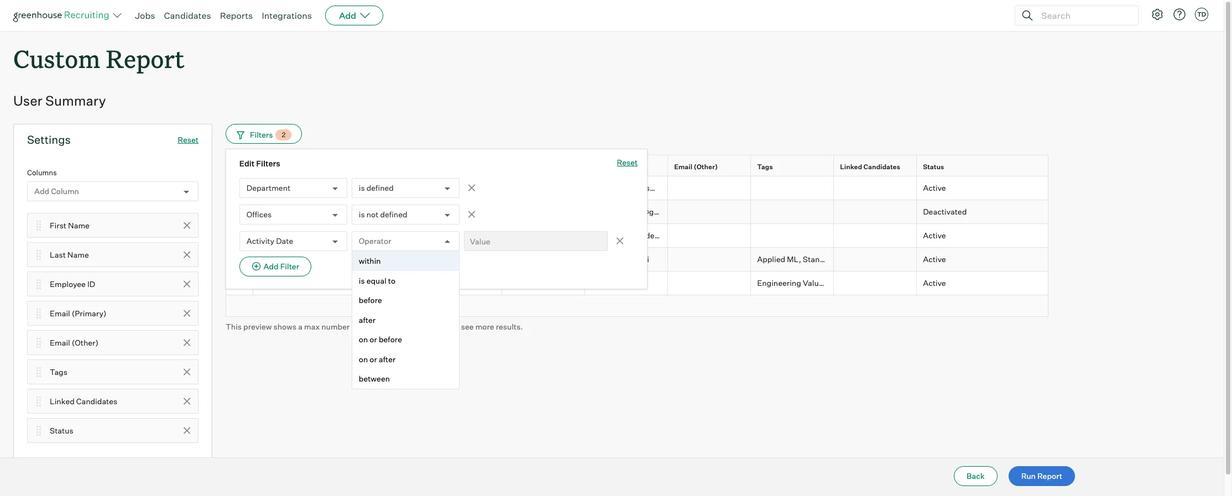 Task type: locate. For each thing, give the bounding box(es) containing it.
filters right filter image
[[250, 130, 273, 139]]

2 vertical spatial candidates
[[76, 396, 117, 406]]

0 vertical spatial (other)
[[694, 163, 718, 171]]

4 row from the top
[[226, 224, 1049, 248]]

reset link left filter image
[[178, 135, 199, 144]]

1 horizontal spatial status
[[923, 163, 944, 171]]

linked inside column header
[[840, 163, 862, 171]]

ml,
[[787, 254, 801, 264]]

0 vertical spatial adams
[[425, 207, 451, 216]]

0 horizontal spatial status
[[50, 426, 73, 435]]

1 or from the top
[[370, 335, 377, 344]]

this preview shows a max number of 5 records. run the report to see more results.
[[226, 322, 523, 331]]

0 vertical spatial run
[[398, 322, 413, 331]]

settings
[[27, 133, 71, 147]]

name right last
[[67, 250, 89, 259]]

active
[[923, 183, 946, 193], [923, 231, 946, 240], [923, 254, 946, 264], [923, 278, 946, 288]]

0 vertical spatial email (primary)
[[591, 163, 642, 171]]

0 vertical spatial email (other)
[[674, 163, 718, 171]]

1 vertical spatial run
[[1021, 471, 1036, 481]]

0 horizontal spatial reset
[[178, 135, 199, 144]]

active up deactivated
[[923, 183, 946, 193]]

row
[[226, 155, 1049, 179], [226, 177, 1049, 200], [226, 200, 1049, 224], [226, 224, 1049, 248], [226, 248, 1049, 271], [226, 271, 1148, 295]]

0 vertical spatial status
[[923, 163, 944, 171]]

margaret
[[259, 207, 293, 216]]

1 vertical spatial is
[[359, 210, 365, 219]]

on
[[359, 335, 368, 344], [359, 354, 368, 364]]

add inside button
[[264, 262, 279, 271]]

0 horizontal spatial email (primary)
[[50, 308, 106, 318]]

or down this preview shows a max number of 5 records. run the report to see more results.
[[370, 335, 377, 344]]

run left the
[[398, 322, 413, 331]]

(primary) up david.abrahams@adept.ai
[[611, 163, 642, 171]]

user
[[13, 92, 42, 109]]

1 vertical spatial status
[[50, 426, 73, 435]]

before
[[359, 295, 382, 305], [379, 335, 402, 344]]

0 vertical spatial after
[[359, 315, 376, 324]]

1 vertical spatial tags
[[50, 367, 67, 376]]

run report button
[[1009, 466, 1075, 486]]

1 vertical spatial standard
[[960, 278, 994, 288]]

before down equal
[[359, 295, 382, 305]]

first name up david
[[259, 163, 295, 171]]

active for meg.adams@adept.ai
[[923, 231, 946, 240]]

report
[[106, 42, 184, 75], [1037, 471, 1062, 481]]

2 inside cell
[[237, 207, 241, 216]]

1 horizontal spatial candidates
[[164, 10, 211, 21]]

2 vertical spatial is
[[359, 276, 365, 285]]

(primary) down id
[[72, 308, 106, 318]]

1 is from the top
[[359, 183, 365, 193]]

or up between
[[370, 354, 377, 364]]

first name inside table
[[259, 163, 295, 171]]

&
[[829, 278, 834, 288]]

1 vertical spatial email (other)
[[50, 338, 98, 347]]

after right of
[[359, 315, 376, 324]]

or for after
[[370, 354, 377, 364]]

1 vertical spatial reset link
[[617, 157, 638, 169]]

coding, right end
[[930, 278, 959, 288]]

1 vertical spatial to
[[452, 322, 459, 331]]

0 horizontal spatial report
[[106, 42, 184, 75]]

tags inside tags column header
[[757, 163, 773, 171]]

tags
[[757, 163, 773, 171], [50, 367, 67, 376]]

iñigo
[[259, 278, 277, 288]]

reset link for edit filters
[[617, 157, 638, 169]]

screen,
[[838, 254, 866, 264], [996, 278, 1024, 288]]

swe
[[868, 254, 885, 264], [1025, 278, 1043, 288], [1074, 278, 1092, 288]]

first name up last name
[[50, 220, 90, 230]]

2
[[282, 131, 286, 139], [237, 207, 241, 216]]

2 on from the top
[[359, 354, 368, 364]]

1 vertical spatial screen,
[[996, 278, 1024, 288]]

1 adams from the top
[[425, 207, 451, 216]]

linked
[[840, 163, 862, 171], [50, 396, 75, 406]]

2 horizontal spatial candidates
[[864, 163, 900, 171]]

reset up david.abrahams@adept.ai
[[617, 158, 638, 167]]

report
[[428, 322, 450, 331]]

email (other)
[[674, 163, 718, 171], [50, 338, 98, 347]]

end
[[914, 278, 929, 288]]

applied
[[757, 254, 785, 264]]

active right front
[[923, 278, 946, 288]]

2 or from the top
[[370, 354, 377, 364]]

add for add filter
[[264, 262, 279, 271]]

1 horizontal spatial reset
[[617, 158, 638, 167]]

filters
[[250, 130, 273, 139], [256, 159, 280, 168]]

run right back
[[1021, 471, 1036, 481]]

defined right not
[[380, 210, 407, 219]]

1 horizontal spatial coding,
[[1044, 278, 1073, 288]]

2 row from the top
[[226, 177, 1049, 200]]

linked candidates inside column header
[[840, 163, 900, 171]]

1 vertical spatial reset
[[617, 158, 638, 167]]

1 vertical spatial report
[[1037, 471, 1062, 481]]

0 vertical spatial filters
[[250, 130, 273, 139]]

(primary)
[[611, 163, 642, 171], [72, 308, 106, 318]]

table
[[226, 155, 1148, 317]]

0 vertical spatial name
[[276, 163, 295, 171]]

on for on or before
[[359, 335, 368, 344]]

reset link up david.abrahams@adept.ai
[[617, 157, 638, 169]]

shows
[[273, 322, 297, 331]]

row containing 3
[[226, 224, 1049, 248]]

active up end
[[923, 254, 946, 264]]

2 left "offices"
[[237, 207, 241, 216]]

within
[[359, 256, 381, 266]]

run
[[398, 322, 413, 331], [1021, 471, 1036, 481]]

on down 5
[[359, 335, 368, 344]]

1 horizontal spatial (other)
[[694, 163, 718, 171]]

employee
[[50, 279, 86, 289]]

first
[[259, 163, 274, 171], [50, 220, 66, 230]]

0 vertical spatial is
[[359, 183, 365, 193]]

1 horizontal spatial 2
[[282, 131, 286, 139]]

defined up is not defined
[[366, 183, 394, 193]]

1 row from the top
[[226, 155, 1049, 179]]

2 right filter image
[[282, 131, 286, 139]]

1 horizontal spatial after
[[379, 354, 396, 364]]

2 horizontal spatial add
[[339, 10, 356, 21]]

1 horizontal spatial add
[[264, 262, 279, 271]]

0 vertical spatial reset
[[178, 135, 199, 144]]

0 horizontal spatial add
[[34, 187, 49, 196]]

0 horizontal spatial reset link
[[178, 135, 199, 144]]

name
[[276, 163, 295, 171], [68, 220, 90, 230], [67, 250, 89, 259]]

3 row from the top
[[226, 200, 1049, 224]]

last
[[50, 250, 66, 259]]

active down deactivated
[[923, 231, 946, 240]]

5 row from the top
[[226, 248, 1049, 271]]

1 vertical spatial filters
[[256, 159, 280, 168]]

add
[[339, 10, 356, 21], [34, 187, 49, 196], [264, 262, 279, 271]]

1 horizontal spatial email (other)
[[674, 163, 718, 171]]

candidates
[[164, 10, 211, 21], [864, 163, 900, 171], [76, 396, 117, 406]]

see
[[461, 322, 474, 331]]

td button
[[1195, 8, 1208, 21]]

row containing first name
[[226, 155, 1049, 179]]

1 horizontal spatial tags
[[757, 163, 773, 171]]

3 active from the top
[[923, 254, 946, 264]]

is not defined
[[359, 210, 407, 219]]

1 horizontal spatial standard
[[960, 278, 994, 288]]

first right edit
[[259, 163, 274, 171]]

1 vertical spatial before
[[379, 335, 402, 344]]

1 vertical spatial add
[[34, 187, 49, 196]]

2 active from the top
[[923, 231, 946, 240]]

0 horizontal spatial swe
[[868, 254, 885, 264]]

row group
[[226, 177, 1148, 295]]

0 vertical spatial or
[[370, 335, 377, 344]]

1 on from the top
[[359, 335, 368, 344]]

column header
[[502, 156, 585, 176]]

on up between
[[359, 354, 368, 364]]

to right equal
[[388, 276, 396, 285]]

adams down abrahams
[[425, 207, 451, 216]]

0 vertical spatial linked candidates
[[840, 163, 900, 171]]

1 horizontal spatial first
[[259, 163, 274, 171]]

1 active from the top
[[923, 183, 946, 193]]

1 horizontal spatial linked
[[840, 163, 862, 171]]

row containing iñigo
[[226, 271, 1148, 295]]

is left not
[[359, 210, 365, 219]]

cell
[[502, 177, 585, 200], [668, 177, 751, 200], [751, 177, 834, 200], [834, 177, 917, 200], [502, 200, 585, 224], [668, 200, 751, 224], [751, 200, 834, 224], [834, 200, 917, 224], [502, 224, 585, 248], [668, 224, 751, 248], [751, 224, 834, 248], [834, 224, 917, 248], [502, 248, 585, 271], [668, 248, 751, 271], [834, 248, 917, 271], [226, 271, 253, 295], [502, 271, 585, 295], [585, 271, 668, 295], [668, 271, 751, 295], [834, 271, 917, 295]]

reset left filter image
[[178, 135, 199, 144]]

id
[[87, 279, 95, 289]]

report for custom report
[[106, 42, 184, 75]]

2 adams from the top
[[425, 231, 451, 240]]

0 vertical spatial defined
[[366, 183, 394, 193]]

add for add column
[[34, 187, 49, 196]]

date
[[276, 236, 293, 246]]

bavishi
[[425, 254, 452, 264]]

0 horizontal spatial (primary)
[[72, 308, 106, 318]]

0 horizontal spatial coding,
[[930, 278, 959, 288]]

1 vertical spatial or
[[370, 354, 377, 364]]

3 is from the top
[[359, 276, 365, 285]]

1 vertical spatial linked
[[50, 396, 75, 406]]

email (primary) down employee id
[[50, 308, 106, 318]]

tags column header
[[751, 156, 836, 179]]

column
[[51, 187, 79, 196]]

custom report
[[13, 42, 184, 75]]

coding,
[[930, 278, 959, 288], [1044, 278, 1073, 288]]

coding, left the system
[[1044, 278, 1073, 288]]

to left see
[[452, 322, 459, 331]]

add column
[[34, 187, 79, 196]]

is left equal
[[359, 276, 365, 285]]

1 horizontal spatial linked candidates
[[840, 163, 900, 171]]

Value text field
[[464, 231, 608, 251]]

custom
[[13, 42, 100, 75]]

report inside button
[[1037, 471, 1062, 481]]

6 row from the top
[[226, 271, 1148, 295]]

is for is defined
[[359, 183, 365, 193]]

1 horizontal spatial run
[[1021, 471, 1036, 481]]

name up last name
[[68, 220, 90, 230]]

design
[[1123, 278, 1148, 288]]

this
[[226, 322, 242, 331]]

td
[[1197, 11, 1206, 18]]

is up is not defined
[[359, 183, 365, 193]]

product
[[836, 278, 865, 288]]

1 horizontal spatial first name
[[259, 163, 295, 171]]

table containing 1
[[226, 155, 1148, 317]]

integrations
[[262, 10, 312, 21]]

1 vertical spatial (other)
[[72, 338, 98, 347]]

1 vertical spatial on
[[359, 354, 368, 364]]

0 vertical spatial on
[[359, 335, 368, 344]]

values
[[803, 278, 827, 288]]

0 vertical spatial to
[[388, 276, 396, 285]]

add filter button
[[239, 257, 311, 277]]

after down on or before
[[379, 354, 396, 364]]

after
[[359, 315, 376, 324], [379, 354, 396, 364]]

1 horizontal spatial email (primary)
[[591, 163, 642, 171]]

1 horizontal spatial reset link
[[617, 157, 638, 169]]

filter image
[[235, 130, 244, 140]]

run inside run report button
[[1021, 471, 1036, 481]]

0 vertical spatial first name
[[259, 163, 295, 171]]

email
[[591, 163, 609, 171], [674, 163, 692, 171], [50, 308, 70, 318], [50, 338, 70, 347]]

email (primary) up david.abrahams@adept.ai
[[591, 163, 642, 171]]

0 vertical spatial first
[[259, 163, 274, 171]]

4
[[236, 254, 242, 264]]

email (other) column header
[[668, 156, 753, 179]]

abrahams
[[425, 183, 463, 193]]

last name
[[50, 250, 89, 259]]

greenhouse recruiting image
[[13, 9, 113, 22]]

2 vertical spatial add
[[264, 262, 279, 271]]

active for david.abrahams@adept.ai
[[923, 183, 946, 193]]

email (primary)
[[591, 163, 642, 171], [50, 308, 106, 318]]

0 horizontal spatial first name
[[50, 220, 90, 230]]

linked candidates
[[840, 163, 900, 171], [50, 396, 117, 406]]

1 vertical spatial candidates
[[864, 163, 900, 171]]

front
[[893, 278, 913, 288]]

email (other) inside 'email (other)' column header
[[674, 163, 718, 171]]

1 vertical spatial linked candidates
[[50, 396, 117, 406]]

add inside popup button
[[339, 10, 356, 21]]

adams up bavishi
[[425, 231, 451, 240]]

email (primary) column header
[[585, 156, 670, 179]]

not
[[366, 210, 378, 219]]

before down records.
[[379, 335, 402, 344]]

summary
[[45, 92, 106, 109]]

0 horizontal spatial tags
[[50, 367, 67, 376]]

jobs link
[[135, 10, 155, 21]]

is for is not defined
[[359, 210, 365, 219]]

first up last
[[50, 220, 66, 230]]

or for before
[[370, 335, 377, 344]]

0 vertical spatial reset link
[[178, 135, 199, 144]]

1 vertical spatial 2
[[237, 207, 241, 216]]

0 vertical spatial before
[[359, 295, 382, 305]]

0 horizontal spatial screen,
[[838, 254, 866, 264]]

on for on or after
[[359, 354, 368, 364]]

1 horizontal spatial report
[[1037, 471, 1062, 481]]

row containing 1
[[226, 177, 1049, 200]]

0 horizontal spatial after
[[359, 315, 376, 324]]

1 vertical spatial adams
[[425, 231, 451, 240]]

3 cell
[[226, 224, 253, 248]]

0 horizontal spatial 2
[[237, 207, 241, 216]]

1 vertical spatial first
[[50, 220, 66, 230]]

0 vertical spatial (primary)
[[611, 163, 642, 171]]

0 vertical spatial report
[[106, 42, 184, 75]]

or
[[370, 335, 377, 344], [370, 354, 377, 364]]

0 vertical spatial add
[[339, 10, 356, 21]]

1 vertical spatial first name
[[50, 220, 90, 230]]

adams for megadams40@gmail.com
[[425, 207, 451, 216]]

filters right edit
[[256, 159, 280, 168]]

1 coding, from the left
[[930, 278, 959, 288]]

reset for settings
[[178, 135, 199, 144]]

2 cell
[[226, 200, 253, 224]]

candidates inside column header
[[864, 163, 900, 171]]

standard
[[803, 254, 837, 264], [960, 278, 994, 288]]

name up david
[[276, 163, 295, 171]]

2 is from the top
[[359, 210, 365, 219]]



Task type: vqa. For each thing, say whether or not it's contained in the screenshot.
the Run Report button
yes



Task type: describe. For each thing, give the bounding box(es) containing it.
0 horizontal spatial first
[[50, 220, 66, 230]]

run report
[[1021, 471, 1062, 481]]

add button
[[325, 6, 383, 25]]

rohan@adept.ai
[[591, 254, 649, 264]]

1 vertical spatial defined
[[380, 210, 407, 219]]

number
[[321, 322, 350, 331]]

arévalo
[[448, 278, 475, 288]]

4 cell
[[226, 248, 253, 271]]

operator
[[359, 236, 391, 246]]

meg.adams@adept.ai
[[591, 231, 671, 240]]

1 vertical spatial email (primary)
[[50, 308, 106, 318]]

0 vertical spatial 2
[[282, 131, 286, 139]]

between
[[359, 374, 390, 383]]

email inside column header
[[674, 163, 692, 171]]

meg
[[259, 231, 275, 240]]

activity
[[247, 236, 274, 246]]

4 active from the top
[[923, 278, 946, 288]]

row containing 2
[[226, 200, 1049, 224]]

add for add
[[339, 10, 356, 21]]

5
[[360, 322, 365, 331]]

1
[[238, 183, 241, 193]]

on or before
[[359, 335, 402, 344]]

engineering values & product sense, front end coding, standard screen, swe coding, swe system design
[[757, 278, 1148, 288]]

deactivated
[[923, 207, 967, 216]]

2 horizontal spatial swe
[[1074, 278, 1092, 288]]

max
[[304, 322, 320, 331]]

add filter
[[264, 262, 299, 271]]

adams for meg.adams@adept.ai
[[425, 231, 451, 240]]

back button
[[954, 466, 997, 486]]

activity date
[[247, 236, 293, 246]]

edit filters
[[239, 159, 280, 168]]

0 horizontal spatial linked candidates
[[50, 396, 117, 406]]

1 horizontal spatial swe
[[1025, 278, 1043, 288]]

filter
[[280, 262, 299, 271]]

0 horizontal spatial run
[[398, 322, 413, 331]]

reset link for settings
[[178, 135, 199, 144]]

0 vertical spatial screen,
[[838, 254, 866, 264]]

jobs
[[135, 10, 155, 21]]

configure image
[[1151, 8, 1164, 21]]

reports link
[[220, 10, 253, 21]]

beitia arévalo
[[425, 278, 475, 288]]

2 vertical spatial name
[[67, 250, 89, 259]]

coding
[[887, 254, 913, 264]]

preview
[[243, 322, 272, 331]]

megadams40@gmail.com
[[591, 207, 687, 216]]

system
[[1094, 278, 1121, 288]]

edit
[[239, 159, 255, 168]]

offices
[[247, 210, 272, 219]]

a
[[298, 322, 302, 331]]

0 vertical spatial standard
[[803, 254, 837, 264]]

row group containing 1
[[226, 177, 1148, 295]]

1 vertical spatial name
[[68, 220, 90, 230]]

david.abrahams@adept.ai
[[591, 183, 687, 193]]

email (primary) inside column header
[[591, 163, 642, 171]]

candidates link
[[164, 10, 211, 21]]

report for run report
[[1037, 471, 1062, 481]]

rohan
[[259, 254, 283, 264]]

0 horizontal spatial (other)
[[72, 338, 98, 347]]

linked candidates column header
[[834, 156, 919, 179]]

equal
[[366, 276, 386, 285]]

Search text field
[[1039, 7, 1128, 24]]

columns
[[27, 168, 57, 177]]

is for is equal to
[[359, 276, 365, 285]]

of
[[351, 322, 358, 331]]

integrations link
[[262, 10, 312, 21]]

user summary
[[13, 92, 106, 109]]

status inside table
[[923, 163, 944, 171]]

more
[[475, 322, 494, 331]]

0 horizontal spatial linked
[[50, 396, 75, 406]]

sense,
[[867, 278, 891, 288]]

0 horizontal spatial candidates
[[76, 396, 117, 406]]

(primary) inside column header
[[611, 163, 642, 171]]

on or after
[[359, 354, 396, 364]]

1 vertical spatial after
[[379, 354, 396, 364]]

engineering
[[757, 278, 801, 288]]

iñigo cell
[[253, 271, 419, 295]]

beitia
[[425, 278, 446, 288]]

records.
[[366, 322, 396, 331]]

3
[[237, 231, 242, 240]]

applied ml, standard screen, swe coding
[[757, 254, 913, 264]]

row containing 4
[[226, 248, 1049, 271]]

td button
[[1193, 6, 1211, 23]]

the
[[414, 322, 426, 331]]

back
[[967, 471, 985, 481]]

department
[[247, 183, 290, 193]]

results.
[[496, 322, 523, 331]]

is defined
[[359, 183, 394, 193]]

employee id
[[50, 279, 95, 289]]

is equal to
[[359, 276, 396, 285]]

reports
[[220, 10, 253, 21]]

2 coding, from the left
[[1044, 278, 1073, 288]]

0 horizontal spatial to
[[388, 276, 396, 285]]

(other) inside column header
[[694, 163, 718, 171]]

0 horizontal spatial email (other)
[[50, 338, 98, 347]]

email inside column header
[[591, 163, 609, 171]]

active for rohan@adept.ai
[[923, 254, 946, 264]]

reset for edit filters
[[617, 158, 638, 167]]

1 horizontal spatial to
[[452, 322, 459, 331]]

name inside table
[[276, 163, 295, 171]]

1 cell
[[226, 177, 253, 200]]

david
[[259, 183, 280, 193]]



